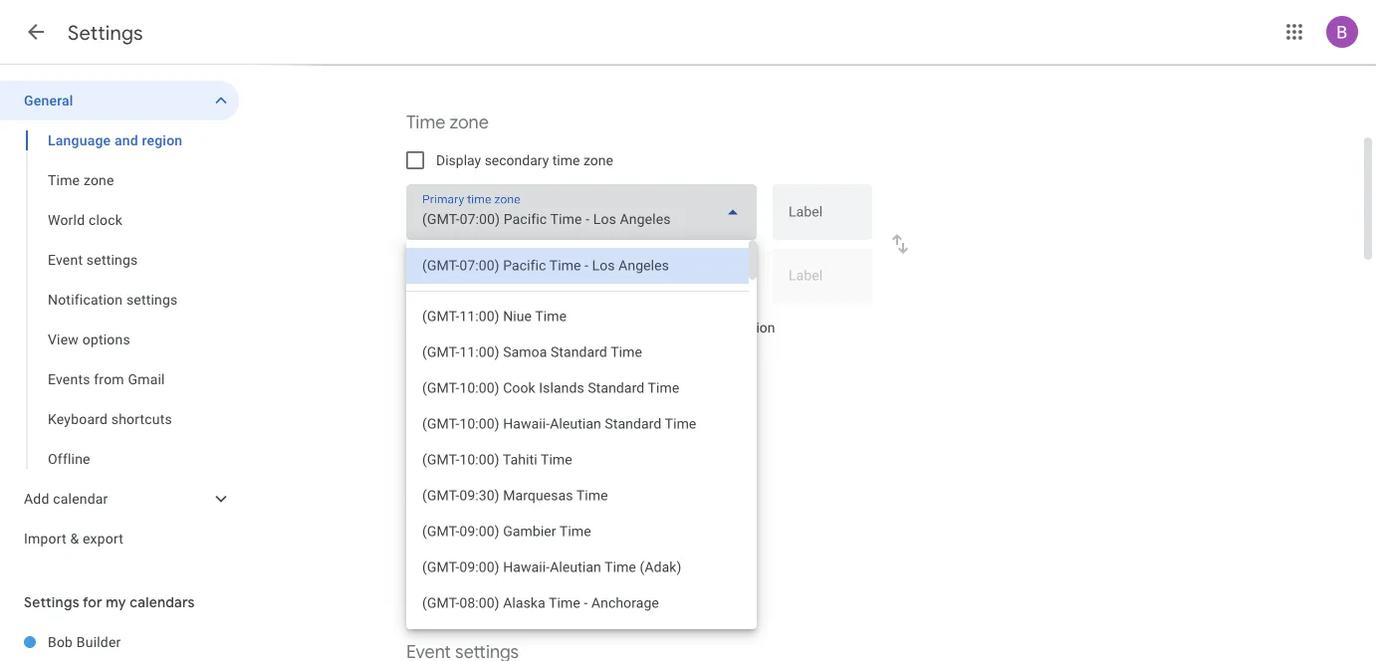 Task type: locate. For each thing, give the bounding box(es) containing it.
world clock up show
[[406, 452, 501, 474]]

1 horizontal spatial my
[[525, 319, 544, 336]]

settings for event settings
[[86, 251, 138, 268]]

1 horizontal spatial world clock
[[406, 452, 501, 474]]

1 vertical spatial time
[[598, 319, 626, 336]]

0 horizontal spatial to
[[463, 319, 475, 336]]

view
[[48, 331, 79, 348]]

0 vertical spatial clock
[[89, 212, 123, 228]]

1 vertical spatial clock
[[458, 452, 501, 474]]

world up show
[[406, 452, 454, 474]]

1 vertical spatial world
[[406, 452, 454, 474]]

add
[[24, 490, 49, 507]]

time right primary
[[598, 319, 626, 336]]

calendar
[[569, 360, 616, 374]]

0 horizontal spatial time
[[552, 152, 580, 168]]

Label for secondary time zone. text field
[[789, 269, 856, 297]]

language and region
[[48, 132, 183, 148]]

across
[[654, 360, 690, 374]]

options
[[82, 331, 130, 348]]

0 horizontal spatial world clock
[[48, 212, 123, 228]]

general tree item
[[0, 81, 239, 120]]

import
[[24, 530, 66, 547]]

Label for primary time zone. text field
[[789, 205, 856, 233]]

event
[[48, 251, 83, 268]]

clock up "event settings" at the top left of page
[[89, 212, 123, 228]]

for
[[83, 593, 102, 611]]

0 vertical spatial time zone
[[406, 111, 489, 134]]

notification settings
[[48, 291, 178, 308]]

settings up options
[[126, 291, 178, 308]]

0 vertical spatial time
[[406, 111, 445, 134]]

(gmt minus 07:00)pacific time - los angeles option
[[406, 248, 749, 284]]

1 vertical spatial world clock
[[406, 452, 501, 474]]

to
[[463, 319, 475, 336], [662, 319, 675, 336]]

settings
[[68, 20, 143, 45], [24, 593, 79, 611]]

(gmt minus 10:00)hawaii-aleutian standard time option
[[406, 406, 749, 442]]

google
[[528, 360, 566, 374]]

1 vertical spatial settings
[[126, 291, 178, 308]]

world up 'event'
[[48, 212, 85, 228]]

my right for
[[106, 593, 126, 611]]

(gmt minus 08:00)alaska time - anchorage option
[[406, 586, 749, 621]]

0 horizontal spatial clock
[[89, 212, 123, 228]]

world clock inside group
[[48, 212, 123, 228]]

0 horizontal spatial my
[[106, 593, 126, 611]]

time down language
[[48, 172, 80, 188]]

2 horizontal spatial clock
[[512, 492, 545, 509]]

world clock
[[48, 212, 123, 228], [406, 452, 501, 474]]

time
[[552, 152, 580, 168], [598, 319, 626, 336]]

bob
[[48, 634, 73, 650]]

0 vertical spatial settings
[[68, 20, 143, 45]]

time up display
[[406, 111, 445, 134]]

to left current
[[662, 319, 675, 336]]

how
[[503, 360, 525, 374]]

0 vertical spatial world
[[48, 212, 85, 228]]

add calendar
[[24, 490, 108, 507]]

settings up the notification settings
[[86, 251, 138, 268]]

0 vertical spatial time
[[552, 152, 580, 168]]

zone
[[450, 111, 489, 134], [583, 152, 613, 168], [84, 172, 114, 188], [629, 319, 659, 336]]

settings for settings
[[68, 20, 143, 45]]

1 vertical spatial time zone
[[48, 172, 114, 188]]

settings for settings for my calendars
[[24, 593, 79, 611]]

event settings
[[48, 251, 138, 268]]

clock
[[89, 212, 123, 228], [458, 452, 501, 474], [512, 492, 545, 509]]

language
[[48, 132, 111, 148]]

more
[[439, 360, 467, 374]]

my
[[525, 319, 544, 336], [106, 593, 126, 611]]

group
[[0, 120, 239, 479]]

time zone
[[406, 111, 489, 134], [48, 172, 114, 188]]

location
[[725, 319, 775, 336]]

settings up bob on the left bottom of page
[[24, 593, 79, 611]]

1 vertical spatial settings
[[24, 593, 79, 611]]

tree
[[0, 81, 239, 559]]

0 vertical spatial world clock
[[48, 212, 123, 228]]

world clock up "event settings" at the top left of page
[[48, 212, 123, 228]]

keyboard shortcuts
[[48, 411, 172, 427]]

(gmt minus 08:00)alaska time - juneau option
[[406, 621, 749, 657]]

time
[[406, 111, 445, 134], [48, 172, 80, 188]]

time zone up display
[[406, 111, 489, 134]]

0 vertical spatial settings
[[86, 251, 138, 268]]

time zone down language
[[48, 172, 114, 188]]

1 vertical spatial time
[[48, 172, 80, 188]]

bob builder
[[48, 634, 121, 650]]

settings
[[86, 251, 138, 268], [126, 291, 178, 308]]

primary time zone list box
[[406, 240, 749, 661]]

0 horizontal spatial world
[[48, 212, 85, 228]]

0 horizontal spatial time zone
[[48, 172, 114, 188]]

my right update in the left of the page
[[525, 319, 544, 336]]

(gmt minus 10:00)cook islands standard time option
[[406, 370, 749, 406]]

gmail
[[128, 371, 165, 387]]

settings for my calendars
[[24, 593, 195, 611]]

0 horizontal spatial time
[[48, 172, 80, 188]]

clock right world
[[512, 492, 545, 509]]

0 vertical spatial my
[[525, 319, 544, 336]]

to right ask
[[463, 319, 475, 336]]

1 horizontal spatial time zone
[[406, 111, 489, 134]]

settings up general tree item
[[68, 20, 143, 45]]

general
[[24, 92, 73, 109]]

about
[[470, 360, 500, 374]]

tree containing general
[[0, 81, 239, 559]]

(gmt minus 09:00)hawaii-aleutian time (adak) option
[[406, 550, 749, 586]]

1 horizontal spatial to
[[662, 319, 675, 336]]

clock up show world clock
[[458, 452, 501, 474]]

time inside group
[[48, 172, 80, 188]]

world
[[48, 212, 85, 228], [406, 452, 454, 474]]

region
[[142, 132, 183, 148]]

from
[[94, 371, 124, 387]]

None field
[[406, 184, 757, 240]]

time right the secondary
[[552, 152, 580, 168]]

group containing language and region
[[0, 120, 239, 479]]

1 horizontal spatial clock
[[458, 452, 501, 474]]

notification
[[48, 291, 123, 308]]

(gmt minus 09:30)marquesas time option
[[406, 478, 749, 514]]



Task type: describe. For each thing, give the bounding box(es) containing it.
1 horizontal spatial time
[[598, 319, 626, 336]]

clock inside group
[[89, 212, 123, 228]]

world
[[474, 492, 508, 509]]

keyboard
[[48, 411, 108, 427]]

show world clock
[[436, 492, 545, 509]]

events from gmail
[[48, 371, 165, 387]]

ask to update my primary time zone to current location
[[436, 319, 775, 336]]

zone up display
[[450, 111, 489, 134]]

shortcuts
[[111, 411, 172, 427]]

1 horizontal spatial world
[[406, 452, 454, 474]]

2 to from the left
[[662, 319, 675, 336]]

display
[[436, 152, 481, 168]]

settings heading
[[68, 20, 143, 45]]

zone down language and region
[[84, 172, 114, 188]]

import & export
[[24, 530, 124, 547]]

1 to from the left
[[463, 319, 475, 336]]

view options
[[48, 331, 130, 348]]

events
[[48, 371, 90, 387]]

ask
[[436, 319, 459, 336]]

(gmt minus 11:00)niue time option
[[406, 299, 749, 335]]

export
[[83, 530, 124, 547]]

zone up works
[[629, 319, 659, 336]]

primary
[[547, 319, 595, 336]]

(gmt minus 11:00)samoa standard time option
[[406, 335, 749, 370]]

secondary
[[485, 152, 549, 168]]

learn more about how google calendar works across
[[406, 360, 693, 374]]

and
[[114, 132, 138, 148]]

works
[[619, 360, 651, 374]]

1 vertical spatial my
[[106, 593, 126, 611]]

builder
[[76, 634, 121, 650]]

display secondary time zone
[[436, 152, 613, 168]]

current
[[678, 319, 722, 336]]

zone right the secondary
[[583, 152, 613, 168]]

offline
[[48, 451, 90, 467]]

show
[[436, 492, 471, 509]]

calendar
[[53, 490, 108, 507]]

time zone inside tree
[[48, 172, 114, 188]]

go back image
[[24, 20, 48, 44]]

2 vertical spatial clock
[[512, 492, 545, 509]]

calendars
[[130, 593, 195, 611]]

(gmt minus 10:00)tahiti time option
[[406, 442, 749, 478]]

settings for notification settings
[[126, 291, 178, 308]]

(gmt minus 09:00)gambier time option
[[406, 514, 749, 550]]

1 horizontal spatial time
[[406, 111, 445, 134]]

world inside group
[[48, 212, 85, 228]]

update
[[479, 319, 522, 336]]

learn
[[406, 360, 436, 374]]

&
[[70, 530, 79, 547]]

bob builder tree item
[[0, 622, 239, 661]]



Task type: vqa. For each thing, say whether or not it's contained in the screenshot.
THE "ADD OTHER CALENDARS" ICON
no



